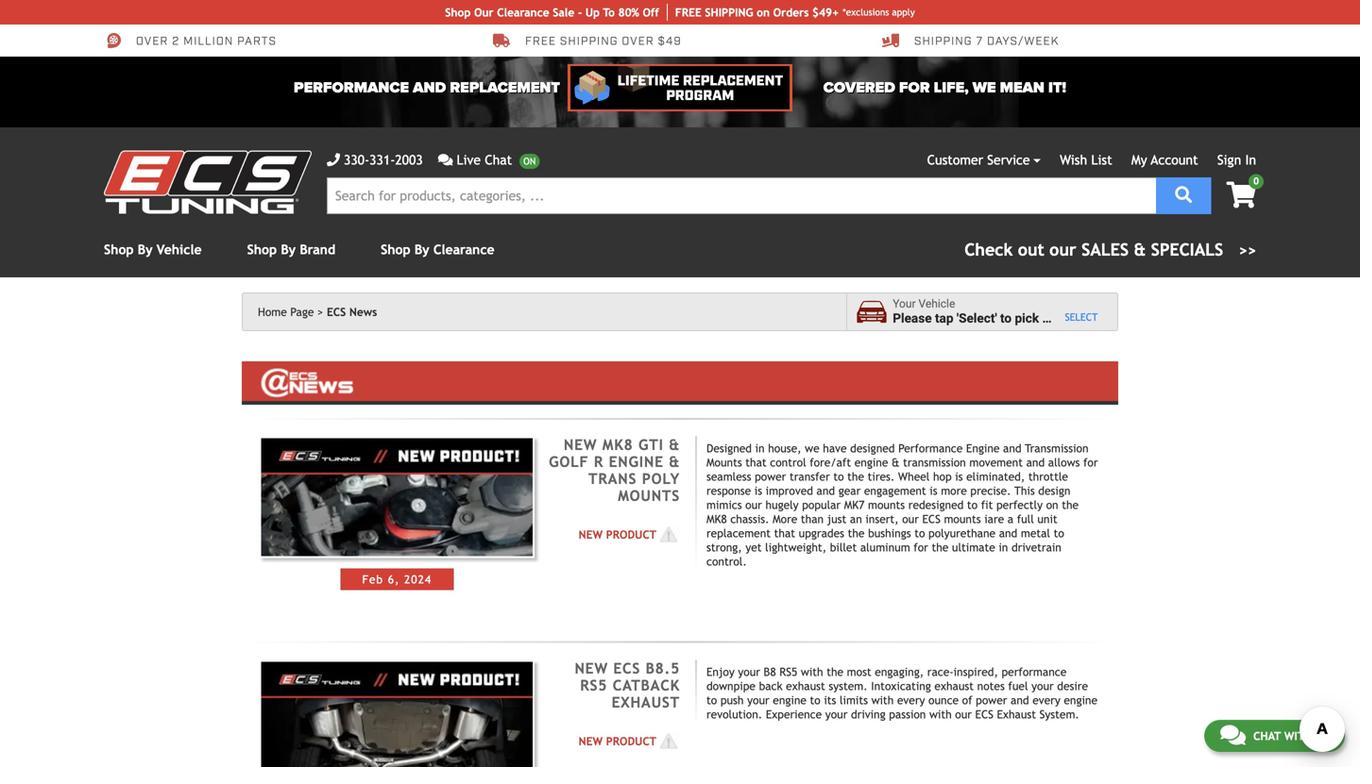 Task type: describe. For each thing, give the bounding box(es) containing it.
perfectly
[[996, 499, 1043, 512]]

your down its
[[825, 708, 848, 722]]

your vehicle please tap 'select' to pick a vehicle
[[893, 298, 1093, 326]]

to left fit
[[967, 499, 978, 512]]

2 exhaust from the left
[[935, 680, 974, 693]]

over 2 million parts link
[[104, 32, 277, 49]]

0 vertical spatial mounts
[[868, 499, 905, 512]]

a inside designed in house, we have designed performance engine and transmission mounts that control fore/aft engine & transmission movement and allows for seamless power transfer to the tires. wheel hop is eliminated, throttle response is improved and gear engagement is more precise. this design mimics our hugely popular mk7 mounts redesigned to fit perfectly on the mk8 chassis. more than just an insert, our ecs mounts iare a full unit replacement that upgrades the bushings to polyurethane and metal to strong, yet lightweight, billet aluminum for the ultimate in drivetrain control.
[[1008, 513, 1014, 526]]

tires.
[[868, 471, 895, 484]]

brand
[[300, 242, 335, 257]]

exhaust inside new ecs b8.5 rs5 catback exhaust
[[612, 695, 680, 712]]

driving
[[851, 708, 886, 722]]

pick
[[1015, 311, 1039, 326]]

precise.
[[970, 485, 1011, 498]]

to down fore/aft
[[833, 471, 844, 484]]

shipping
[[560, 34, 618, 49]]

free
[[675, 6, 702, 19]]

0 horizontal spatial for
[[914, 541, 928, 555]]

system.
[[1040, 708, 1079, 722]]

vehicle
[[1052, 311, 1093, 326]]

with right the "b8"
[[801, 666, 823, 679]]

with up the driving
[[871, 694, 894, 708]]

on inside designed in house, we have designed performance engine and transmission mounts that control fore/aft engine & transmission movement and allows for seamless power transfer to the tires. wheel hop is eliminated, throttle response is improved and gear engagement is more precise. this design mimics our hugely popular mk7 mounts redesigned to fit perfectly on the mk8 chassis. more than just an insert, our ecs mounts iare a full unit replacement that upgrades the bushings to polyurethane and metal to strong, yet lightweight, billet aluminum for the ultimate in drivetrain control.
[[1046, 499, 1058, 512]]

0 horizontal spatial that
[[746, 456, 767, 470]]

house,
[[768, 442, 802, 455]]

your
[[893, 298, 916, 311]]

and
[[413, 79, 446, 97]]

sign in link
[[1217, 153, 1256, 168]]

330-331-2003
[[344, 153, 423, 168]]

exhaust inside enjoy your b8 rs5 with the most engaging, race-inspired, performance downpipe back exhaust system. intoxicating exhaust notes fuel your desire to push your engine to its limits with every ounce of power and every engine revolution. experience your driving passion with our ecs exhaust system.
[[997, 708, 1036, 722]]

shop for shop by vehicle
[[104, 242, 134, 257]]

new mk8 gti & golf r engine & trans poly mounts link
[[549, 437, 680, 505]]

its
[[824, 694, 836, 708]]

clearance for by
[[433, 242, 495, 257]]

page
[[290, 306, 314, 319]]

ecs news
[[327, 306, 377, 319]]

my
[[1131, 153, 1147, 168]]

the down an
[[848, 527, 865, 540]]

comments image for chat
[[1220, 724, 1246, 747]]

fore/aft
[[810, 456, 851, 470]]

billet
[[830, 541, 857, 555]]

clearance for our
[[497, 6, 549, 19]]

popular
[[802, 499, 841, 512]]

7
[[976, 34, 983, 49]]

and down iare
[[999, 527, 1018, 540]]

throttle
[[1029, 471, 1068, 484]]

0 vertical spatial for
[[1083, 456, 1098, 470]]

home
[[258, 306, 287, 319]]

1 vertical spatial our
[[902, 513, 919, 526]]

power inside enjoy your b8 rs5 with the most engaging, race-inspired, performance downpipe back exhaust system. intoxicating exhaust notes fuel your desire to push your engine to its limits with every ounce of power and every engine revolution. experience your driving passion with our ecs exhaust system.
[[976, 694, 1007, 708]]

2 horizontal spatial is
[[955, 471, 963, 484]]

your down performance on the right bottom of the page
[[1032, 680, 1054, 693]]

yet
[[746, 541, 762, 555]]

an
[[850, 513, 862, 526]]

engine inside designed in house, we have designed performance engine and transmission mounts that control fore/aft engine & transmission movement and allows for seamless power transfer to the tires. wheel hop is eliminated, throttle response is improved and gear engagement is more precise. this design mimics our hugely popular mk7 mounts redesigned to fit perfectly on the mk8 chassis. more than just an insert, our ecs mounts iare a full unit replacement that upgrades the bushings to polyurethane and metal to strong, yet lightweight, billet aluminum for the ultimate in drivetrain control.
[[966, 442, 1000, 455]]

1 horizontal spatial is
[[930, 485, 938, 498]]

& inside designed in house, we have designed performance engine and transmission mounts that control fore/aft engine & transmission movement and allows for seamless power transfer to the tires. wheel hop is eliminated, throttle response is improved and gear engagement is more precise. this design mimics our hugely popular mk7 mounts redesigned to fit perfectly on the mk8 chassis. more than just an insert, our ecs mounts iare a full unit replacement that upgrades the bushings to polyurethane and metal to strong, yet lightweight, billet aluminum for the ultimate in drivetrain control.
[[892, 456, 900, 470]]

please
[[893, 311, 932, 326]]

response
[[707, 485, 751, 498]]

to
[[603, 6, 615, 19]]

ping
[[728, 6, 753, 19]]

than
[[801, 513, 824, 526]]

design
[[1038, 485, 1071, 498]]

control.
[[707, 556, 747, 569]]

by for brand
[[281, 242, 296, 257]]

customer
[[927, 153, 983, 168]]

engine inside new mk8 gti & golf r engine & trans poly mounts
[[609, 454, 664, 471]]

life,
[[934, 79, 969, 97]]

service
[[987, 153, 1030, 168]]

performance
[[294, 79, 409, 97]]

account
[[1151, 153, 1198, 168]]

*exclusions apply link
[[843, 5, 915, 19]]

designed
[[707, 442, 752, 455]]

designed
[[850, 442, 895, 455]]

parts
[[237, 34, 277, 49]]

shop for shop by brand
[[247, 242, 277, 257]]

new ecs b8.5 rs5 catback exhaust image
[[259, 661, 535, 768]]

enjoy your b8 rs5 with the most engaging, race-inspired, performance downpipe back exhaust system. intoxicating exhaust notes fuel your desire to push your engine to its limits with every ounce of power and every engine revolution. experience your driving passion with our ecs exhaust system.
[[707, 666, 1098, 722]]

*exclusions
[[843, 7, 889, 17]]

rs5 for catback
[[580, 678, 608, 695]]

have
[[823, 442, 847, 455]]

movement
[[969, 456, 1023, 470]]

we
[[805, 442, 820, 455]]

replacement
[[707, 527, 771, 540]]

drivetrain
[[1012, 541, 1062, 555]]

rs5 for with
[[780, 666, 798, 679]]

mounts for designed in house, we have designed performance engine and transmission mounts that control fore/aft engine & transmission movement and allows for seamless power transfer to the tires. wheel hop is eliminated, throttle response is improved and gear engagement is more precise. this design mimics our hugely popular mk7 mounts redesigned to fit perfectly on the mk8 chassis. more than just an insert, our ecs mounts iare a full unit replacement that upgrades the bushings to polyurethane and metal to strong, yet lightweight, billet aluminum for the ultimate in drivetrain control.
[[707, 456, 742, 470]]

free shipping over $49 link
[[493, 32, 682, 49]]

2 every from the left
[[1033, 694, 1061, 708]]

new inside new ecs b8.5 rs5 catback exhaust
[[575, 661, 608, 678]]

0 vertical spatial vehicle
[[157, 242, 202, 257]]

experience
[[766, 708, 822, 722]]

our inside enjoy your b8 rs5 with the most engaging, race-inspired, performance downpipe back exhaust system. intoxicating exhaust notes fuel your desire to push your engine to its limits with every ounce of power and every engine revolution. experience your driving passion with our ecs exhaust system.
[[955, 708, 972, 722]]

shop by vehicle
[[104, 242, 202, 257]]

inspired,
[[954, 666, 998, 679]]

list
[[1091, 153, 1112, 168]]

new product for r
[[579, 528, 656, 542]]

trans
[[588, 471, 637, 488]]

and up popular at the right bottom of page
[[817, 485, 835, 498]]

up
[[586, 6, 600, 19]]

ecs left news
[[327, 306, 346, 319]]

ecs inside new ecs b8.5 rs5 catback exhaust
[[613, 661, 641, 678]]

covered for life, we mean it!
[[823, 79, 1066, 97]]

with inside "link"
[[1284, 730, 1312, 743]]

4 image
[[656, 732, 680, 751]]

revolution.
[[707, 708, 762, 722]]

product for exhaust
[[606, 735, 656, 748]]

covered
[[823, 79, 895, 97]]

live chat link
[[438, 150, 540, 170]]

for
[[899, 79, 930, 97]]

to left the push
[[707, 694, 717, 708]]

chat inside live chat link
[[485, 153, 512, 168]]

with down ounce
[[929, 708, 952, 722]]

specials
[[1151, 240, 1223, 260]]

home page
[[258, 306, 314, 319]]

$49
[[658, 34, 682, 49]]

upgrades
[[799, 527, 844, 540]]

over 2 million parts
[[136, 34, 277, 49]]

0 vertical spatial our
[[745, 499, 762, 512]]

strong,
[[707, 541, 742, 555]]

mk8 inside designed in house, we have designed performance engine and transmission mounts that control fore/aft engine & transmission movement and allows for seamless power transfer to the tires. wheel hop is eliminated, throttle response is improved and gear engagement is more precise. this design mimics our hugely popular mk7 mounts redesigned to fit perfectly on the mk8 chassis. more than just an insert, our ecs mounts iare a full unit replacement that upgrades the bushings to polyurethane and metal to strong, yet lightweight, billet aluminum for the ultimate in drivetrain control.
[[707, 513, 727, 526]]

allows
[[1048, 456, 1080, 470]]

metal
[[1021, 527, 1050, 540]]

iare
[[984, 513, 1004, 526]]

comments image for live
[[438, 153, 453, 167]]

a inside your vehicle please tap 'select' to pick a vehicle
[[1042, 311, 1049, 326]]

to down unit
[[1054, 527, 1064, 540]]

new ecs b8.5 rs5 catback exhaust link
[[575, 661, 680, 712]]

shop our clearance sale - up to 80% off
[[445, 6, 659, 19]]

feb 6, 2024
[[362, 573, 432, 586]]

shop for shop our clearance sale - up to 80% off
[[445, 6, 471, 19]]

it!
[[1048, 79, 1066, 97]]

331-
[[369, 153, 395, 168]]

by for vehicle
[[138, 242, 153, 257]]

new inside new mk8 gti & golf r engine & trans poly mounts
[[564, 437, 597, 454]]

vehicle inside your vehicle please tap 'select' to pick a vehicle
[[919, 298, 955, 311]]



Task type: vqa. For each thing, say whether or not it's contained in the screenshot.
*exclusions apply link
yes



Task type: locate. For each thing, give the bounding box(es) containing it.
transmission
[[1025, 442, 1089, 455]]

1 vertical spatial that
[[774, 527, 795, 540]]

mounts inside designed in house, we have designed performance engine and transmission mounts that control fore/aft engine & transmission movement and allows for seamless power transfer to the tires. wheel hop is eliminated, throttle response is improved and gear engagement is more precise. this design mimics our hugely popular mk7 mounts redesigned to fit perfectly on the mk8 chassis. more than just an insert, our ecs mounts iare a full unit replacement that upgrades the bushings to polyurethane and metal to strong, yet lightweight, billet aluminum for the ultimate in drivetrain control.
[[707, 456, 742, 470]]

0 vertical spatial in
[[755, 442, 765, 455]]

with
[[801, 666, 823, 679], [871, 694, 894, 708], [929, 708, 952, 722], [1284, 730, 1312, 743]]

to left its
[[810, 694, 821, 708]]

0 horizontal spatial engine
[[609, 454, 664, 471]]

free ship ping on orders $49+ *exclusions apply
[[675, 6, 915, 19]]

0 vertical spatial comments image
[[438, 153, 453, 167]]

chat with us
[[1253, 730, 1329, 743]]

with left us
[[1284, 730, 1312, 743]]

1 vertical spatial chat
[[1253, 730, 1281, 743]]

1 horizontal spatial mounts
[[944, 513, 981, 526]]

2
[[172, 34, 180, 49]]

and up movement
[[1003, 442, 1022, 455]]

on right the ping
[[757, 6, 770, 19]]

1 exhaust from the left
[[786, 680, 825, 693]]

1 product from the top
[[606, 528, 656, 542]]

live chat
[[457, 153, 512, 168]]

our up bushings at the bottom of page
[[902, 513, 919, 526]]

comments image left chat with us
[[1220, 724, 1246, 747]]

desire
[[1057, 680, 1088, 693]]

0 horizontal spatial in
[[755, 442, 765, 455]]

1 new product from the top
[[579, 528, 656, 542]]

exhaust down b8.5
[[612, 695, 680, 712]]

0 vertical spatial on
[[757, 6, 770, 19]]

passion
[[889, 708, 926, 722]]

product down trans
[[606, 528, 656, 542]]

ecs tuning image
[[104, 151, 312, 214]]

1 vertical spatial vehicle
[[919, 298, 955, 311]]

0 vertical spatial power
[[755, 471, 786, 484]]

your left the "b8"
[[738, 666, 760, 679]]

we
[[973, 79, 996, 97]]

our down of
[[955, 708, 972, 722]]

rs5 inside new ecs b8.5 rs5 catback exhaust
[[580, 678, 608, 695]]

1 vertical spatial comments image
[[1220, 724, 1246, 747]]

1 horizontal spatial mounts
[[707, 456, 742, 470]]

and
[[1003, 442, 1022, 455], [1026, 456, 1045, 470], [817, 485, 835, 498], [999, 527, 1018, 540], [1011, 694, 1029, 708]]

mounts up "insert,"
[[868, 499, 905, 512]]

over
[[136, 34, 168, 49]]

power down notes
[[976, 694, 1007, 708]]

3 by from the left
[[415, 242, 429, 257]]

0 horizontal spatial mounts
[[618, 488, 680, 505]]

full
[[1017, 513, 1034, 526]]

in left house,
[[755, 442, 765, 455]]

0 horizontal spatial power
[[755, 471, 786, 484]]

most
[[847, 666, 872, 679]]

is up the redesigned
[[930, 485, 938, 498]]

us
[[1316, 730, 1329, 743]]

0 horizontal spatial engine
[[773, 694, 807, 708]]

ship
[[705, 6, 728, 19]]

to inside your vehicle please tap 'select' to pick a vehicle
[[1000, 311, 1012, 326]]

mk8 left gti in the left bottom of the page
[[602, 437, 633, 454]]

aluminum
[[860, 541, 910, 555]]

1 horizontal spatial chat
[[1253, 730, 1281, 743]]

mounts for new mk8 gti & golf r engine & trans poly mounts
[[618, 488, 680, 505]]

1 vertical spatial power
[[976, 694, 1007, 708]]

for right allows
[[1083, 456, 1098, 470]]

new down trans
[[579, 528, 603, 542]]

live
[[457, 153, 481, 168]]

power down "control"
[[755, 471, 786, 484]]

transfer
[[790, 471, 830, 484]]

1 horizontal spatial a
[[1042, 311, 1049, 326]]

your
[[738, 666, 760, 679], [1032, 680, 1054, 693], [747, 694, 770, 708], [825, 708, 848, 722]]

that down more
[[774, 527, 795, 540]]

1 horizontal spatial exhaust
[[935, 680, 974, 693]]

a right the pick
[[1042, 311, 1049, 326]]

1 horizontal spatial rs5
[[780, 666, 798, 679]]

0 horizontal spatial exhaust
[[612, 695, 680, 712]]

4 image
[[656, 526, 680, 545]]

mounts up the seamless
[[707, 456, 742, 470]]

330-
[[344, 153, 369, 168]]

shop by clearance link
[[381, 242, 495, 257]]

to right bushings at the bottom of page
[[915, 527, 925, 540]]

a left full
[[1008, 513, 1014, 526]]

shop
[[445, 6, 471, 19], [104, 242, 134, 257], [247, 242, 277, 257], [381, 242, 411, 257]]

our
[[474, 6, 494, 19]]

0 horizontal spatial exhaust
[[786, 680, 825, 693]]

&
[[1134, 240, 1146, 260], [669, 437, 680, 454], [669, 454, 680, 471], [892, 456, 900, 470]]

ecs
[[327, 306, 346, 319], [922, 513, 941, 526], [613, 661, 641, 678], [975, 708, 994, 722]]

engine up experience
[[773, 694, 807, 708]]

in down iare
[[999, 541, 1008, 555]]

mk8 down mimics
[[707, 513, 727, 526]]

1 vertical spatial clearance
[[433, 242, 495, 257]]

2 by from the left
[[281, 242, 296, 257]]

wish list link
[[1060, 153, 1112, 168]]

that down the designed
[[746, 456, 767, 470]]

2 new product from the top
[[579, 735, 656, 748]]

1 vertical spatial a
[[1008, 513, 1014, 526]]

ultimate
[[952, 541, 995, 555]]

vehicle down ecs tuning image
[[157, 242, 202, 257]]

1 horizontal spatial vehicle
[[919, 298, 955, 311]]

every up passion
[[897, 694, 925, 708]]

select link
[[1065, 311, 1098, 324]]

comments image
[[438, 153, 453, 167], [1220, 724, 1246, 747]]

0 horizontal spatial every
[[897, 694, 925, 708]]

chat inside chat with us "link"
[[1253, 730, 1281, 743]]

shop by brand
[[247, 242, 335, 257]]

new mk8 gti & golf r engine & trans poly mounts image
[[259, 437, 535, 559]]

gear
[[839, 485, 861, 498]]

insert,
[[866, 513, 899, 526]]

1 vertical spatial product
[[606, 735, 656, 748]]

engaging,
[[875, 666, 924, 679]]

rs5 left catback
[[580, 678, 608, 695]]

new product down new ecs b8.5 rs5 catback exhaust link
[[579, 735, 656, 748]]

clearance down live
[[433, 242, 495, 257]]

in
[[1245, 153, 1256, 168]]

lifetime replacement program banner image
[[568, 64, 793, 111]]

2024
[[404, 573, 432, 586]]

our
[[745, 499, 762, 512], [902, 513, 919, 526], [955, 708, 972, 722]]

seamless
[[707, 471, 751, 484]]

is up more
[[955, 471, 963, 484]]

1 horizontal spatial that
[[774, 527, 795, 540]]

is up chassis.
[[754, 485, 762, 498]]

intoxicating
[[871, 680, 931, 693]]

news
[[349, 306, 377, 319]]

by for clearance
[[415, 242, 429, 257]]

every up system.
[[1033, 694, 1061, 708]]

engine inside designed in house, we have designed performance engine and transmission mounts that control fore/aft engine & transmission movement and allows for seamless power transfer to the tires. wheel hop is eliminated, throttle response is improved and gear engagement is more precise. this design mimics our hugely popular mk7 mounts redesigned to fit perfectly on the mk8 chassis. more than just an insert, our ecs mounts iare a full unit replacement that upgrades the bushings to polyurethane and metal to strong, yet lightweight, billet aluminum for the ultimate in drivetrain control.
[[855, 456, 888, 470]]

sign in
[[1217, 153, 1256, 168]]

the up "gear"
[[847, 471, 864, 484]]

mounts inside new mk8 gti & golf r engine & trans poly mounts
[[618, 488, 680, 505]]

comments image inside live chat link
[[438, 153, 453, 167]]

enjoy
[[707, 666, 735, 679]]

sales & specials link
[[965, 237, 1256, 263]]

on down design
[[1046, 499, 1058, 512]]

1 vertical spatial in
[[999, 541, 1008, 555]]

our up chassis.
[[745, 499, 762, 512]]

sales
[[1082, 240, 1129, 260]]

ecs left b8.5
[[613, 661, 641, 678]]

engine down "designed"
[[855, 456, 888, 470]]

catback
[[613, 678, 680, 695]]

2 product from the top
[[606, 735, 656, 748]]

1 by from the left
[[138, 242, 153, 257]]

0 vertical spatial clearance
[[497, 6, 549, 19]]

shopping cart image
[[1227, 182, 1256, 208]]

product down new ecs b8.5 rs5 catback exhaust link
[[606, 735, 656, 748]]

million
[[183, 34, 234, 49]]

the inside enjoy your b8 rs5 with the most engaging, race-inspired, performance downpipe back exhaust system. intoxicating exhaust notes fuel your desire to push your engine to its limits with every ounce of power and every engine revolution. experience your driving passion with our ecs exhaust system.
[[827, 666, 844, 679]]

0 vertical spatial a
[[1042, 311, 1049, 326]]

$49+
[[812, 6, 839, 19]]

mounts up polyurethane
[[944, 513, 981, 526]]

ecs down the redesigned
[[922, 513, 941, 526]]

1 horizontal spatial clearance
[[497, 6, 549, 19]]

notes
[[977, 680, 1005, 693]]

1 horizontal spatial in
[[999, 541, 1008, 555]]

new left catback
[[575, 661, 608, 678]]

1 vertical spatial new product
[[579, 735, 656, 748]]

0 horizontal spatial comments image
[[438, 153, 453, 167]]

mk7
[[844, 499, 865, 512]]

chat right live
[[485, 153, 512, 168]]

your down back
[[747, 694, 770, 708]]

ecs inside enjoy your b8 rs5 with the most engaging, race-inspired, performance downpipe back exhaust system. intoxicating exhaust notes fuel your desire to push your engine to its limits with every ounce of power and every engine revolution. experience your driving passion with our ecs exhaust system.
[[975, 708, 994, 722]]

new ecs b8.5 rs5 catback exhaust
[[575, 661, 680, 712]]

0 horizontal spatial vehicle
[[157, 242, 202, 257]]

0 horizontal spatial a
[[1008, 513, 1014, 526]]

rs5 right the "b8"
[[780, 666, 798, 679]]

exhaust up its
[[786, 680, 825, 693]]

1 vertical spatial mounts
[[618, 488, 680, 505]]

2 horizontal spatial by
[[415, 242, 429, 257]]

1 horizontal spatial exhaust
[[997, 708, 1036, 722]]

shop by vehicle link
[[104, 242, 202, 257]]

mounts
[[868, 499, 905, 512], [944, 513, 981, 526]]

0 vertical spatial new product
[[579, 528, 656, 542]]

to left the pick
[[1000, 311, 1012, 326]]

1 horizontal spatial for
[[1083, 456, 1098, 470]]

new product for exhaust
[[579, 735, 656, 748]]

hop
[[933, 471, 952, 484]]

over
[[622, 34, 654, 49]]

hugely
[[766, 499, 799, 512]]

orders
[[773, 6, 809, 19]]

0 vertical spatial mk8
[[602, 437, 633, 454]]

mounts up 4 image
[[618, 488, 680, 505]]

exhaust up ounce
[[935, 680, 974, 693]]

0 vertical spatial chat
[[485, 153, 512, 168]]

exhaust down fuel
[[997, 708, 1036, 722]]

1 vertical spatial for
[[914, 541, 928, 555]]

0 horizontal spatial clearance
[[433, 242, 495, 257]]

2 horizontal spatial engine
[[1064, 694, 1098, 708]]

0 horizontal spatial is
[[754, 485, 762, 498]]

0 horizontal spatial chat
[[485, 153, 512, 168]]

the down design
[[1062, 499, 1079, 512]]

and inside enjoy your b8 rs5 with the most engaging, race-inspired, performance downpipe back exhaust system. intoxicating exhaust notes fuel your desire to push your engine to its limits with every ounce of power and every engine revolution. experience your driving passion with our ecs exhaust system.
[[1011, 694, 1029, 708]]

poly
[[642, 471, 680, 488]]

phone image
[[327, 153, 340, 167]]

and down fuel
[[1011, 694, 1029, 708]]

fuel
[[1008, 680, 1028, 693]]

every
[[897, 694, 925, 708], [1033, 694, 1061, 708]]

by down ecs tuning image
[[138, 242, 153, 257]]

this
[[1014, 485, 1035, 498]]

by
[[138, 242, 153, 257], [281, 242, 296, 257], [415, 242, 429, 257]]

6,
[[388, 573, 400, 586]]

2 horizontal spatial our
[[955, 708, 972, 722]]

comments image left live
[[438, 153, 453, 167]]

r
[[594, 454, 604, 471]]

engine down desire
[[1064, 694, 1098, 708]]

1 horizontal spatial power
[[976, 694, 1007, 708]]

0 horizontal spatial on
[[757, 6, 770, 19]]

polyurethane
[[929, 527, 996, 540]]

2 vertical spatial our
[[955, 708, 972, 722]]

1 horizontal spatial by
[[281, 242, 296, 257]]

mimics
[[707, 499, 742, 512]]

new up trans
[[564, 437, 597, 454]]

free shipping over $49
[[525, 34, 682, 49]]

ecs inside designed in house, we have designed performance engine and transmission mounts that control fore/aft engine & transmission movement and allows for seamless power transfer to the tires. wheel hop is eliminated, throttle response is improved and gear engagement is more precise. this design mimics our hugely popular mk7 mounts redesigned to fit perfectly on the mk8 chassis. more than just an insert, our ecs mounts iare a full unit replacement that upgrades the bushings to polyurethane and metal to strong, yet lightweight, billet aluminum for the ultimate in drivetrain control.
[[922, 513, 941, 526]]

shop for shop by clearance
[[381, 242, 411, 257]]

search image
[[1175, 187, 1192, 204]]

by down 2003
[[415, 242, 429, 257]]

0 horizontal spatial mk8
[[602, 437, 633, 454]]

1 horizontal spatial comments image
[[1220, 724, 1246, 747]]

rs5 inside enjoy your b8 rs5 with the most engaging, race-inspired, performance downpipe back exhaust system. intoxicating exhaust notes fuel your desire to push your engine to its limits with every ounce of power and every engine revolution. experience your driving passion with our ecs exhaust system.
[[780, 666, 798, 679]]

just
[[827, 513, 847, 526]]

on
[[757, 6, 770, 19], [1046, 499, 1058, 512]]

the up system.
[[827, 666, 844, 679]]

0 vertical spatial mounts
[[707, 456, 742, 470]]

mk8 inside new mk8 gti & golf r engine & trans poly mounts
[[602, 437, 633, 454]]

Search text field
[[327, 178, 1156, 214]]

1 horizontal spatial every
[[1033, 694, 1061, 708]]

1 vertical spatial mounts
[[944, 513, 981, 526]]

0 horizontal spatial mounts
[[868, 499, 905, 512]]

0 vertical spatial product
[[606, 528, 656, 542]]

apply
[[892, 7, 915, 17]]

1 horizontal spatial on
[[1046, 499, 1058, 512]]

engine
[[855, 456, 888, 470], [773, 694, 807, 708], [1064, 694, 1098, 708]]

1 vertical spatial on
[[1046, 499, 1058, 512]]

control
[[770, 456, 806, 470]]

1 horizontal spatial engine
[[855, 456, 888, 470]]

-
[[578, 6, 582, 19]]

by left "brand"
[[281, 242, 296, 257]]

ecs down notes
[[975, 708, 994, 722]]

product for r
[[606, 528, 656, 542]]

new product down trans
[[579, 528, 656, 542]]

power inside designed in house, we have designed performance engine and transmission mounts that control fore/aft engine & transmission movement and allows for seamless power transfer to the tires. wheel hop is eliminated, throttle response is improved and gear engagement is more precise. this design mimics our hugely popular mk7 mounts redesigned to fit perfectly on the mk8 chassis. more than just an insert, our ecs mounts iare a full unit replacement that upgrades the bushings to polyurethane and metal to strong, yet lightweight, billet aluminum for the ultimate in drivetrain control.
[[755, 471, 786, 484]]

0 horizontal spatial rs5
[[580, 678, 608, 695]]

0 horizontal spatial by
[[138, 242, 153, 257]]

1 horizontal spatial engine
[[966, 442, 1000, 455]]

chassis.
[[730, 513, 769, 526]]

the down polyurethane
[[932, 541, 949, 555]]

the
[[847, 471, 864, 484], [1062, 499, 1079, 512], [848, 527, 865, 540], [932, 541, 949, 555], [827, 666, 844, 679]]

days/week
[[987, 34, 1059, 49]]

1 horizontal spatial our
[[902, 513, 919, 526]]

improved
[[766, 485, 813, 498]]

of
[[962, 694, 972, 708]]

0 vertical spatial that
[[746, 456, 767, 470]]

and up the throttle at the right of page
[[1026, 456, 1045, 470]]

new down new ecs b8.5 rs5 catback exhaust
[[579, 735, 603, 748]]

comments image inside chat with us "link"
[[1220, 724, 1246, 747]]

fit
[[981, 499, 993, 512]]

for right aluminum
[[914, 541, 928, 555]]

chat left us
[[1253, 730, 1281, 743]]

vehicle
[[157, 242, 202, 257], [919, 298, 955, 311]]

1 every from the left
[[897, 694, 925, 708]]

my account
[[1131, 153, 1198, 168]]

vehicle up tap on the right top of page
[[919, 298, 955, 311]]

transmission
[[903, 456, 966, 470]]

0 horizontal spatial our
[[745, 499, 762, 512]]

1 vertical spatial mk8
[[707, 513, 727, 526]]

80%
[[618, 6, 639, 19]]

1 horizontal spatial mk8
[[707, 513, 727, 526]]

clearance up free
[[497, 6, 549, 19]]



